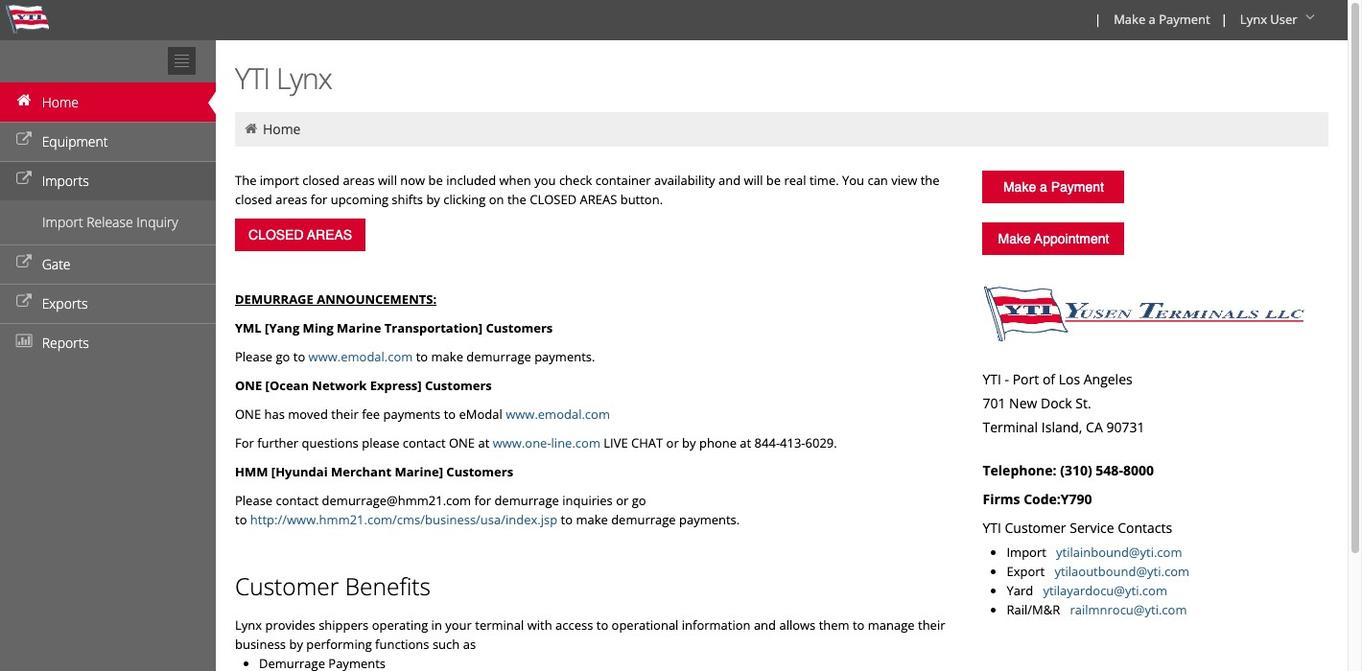 Task type: locate. For each thing, give the bounding box(es) containing it.
inquiry
[[137, 213, 178, 231]]

included
[[446, 172, 496, 189]]

548-
[[1096, 461, 1123, 480]]

make
[[1114, 11, 1146, 28], [1003, 179, 1036, 195], [998, 231, 1031, 247]]

closed
[[302, 172, 340, 189], [235, 191, 272, 208]]

go
[[276, 348, 290, 366], [632, 492, 646, 509]]

the down when
[[507, 191, 527, 208]]

closed
[[530, 191, 577, 208]]

0 horizontal spatial by
[[289, 636, 303, 653]]

be right now
[[428, 172, 443, 189]]

0 vertical spatial customer
[[1005, 519, 1066, 537]]

provides
[[265, 617, 315, 634]]

90731
[[1107, 418, 1145, 437]]

make
[[431, 348, 463, 366], [576, 511, 608, 529]]

by left phone at the right bottom of the page
[[682, 435, 696, 452]]

1 horizontal spatial contact
[[403, 435, 446, 452]]

will left now
[[378, 172, 397, 189]]

1 vertical spatial the
[[507, 191, 527, 208]]

0 vertical spatial home image
[[14, 94, 34, 107]]

1 vertical spatial customers
[[425, 377, 492, 394]]

0 vertical spatial closed
[[302, 172, 340, 189]]

payment left lynx user
[[1159, 11, 1211, 28]]

home image
[[14, 94, 34, 107], [243, 122, 260, 135]]

1 vertical spatial make a payment link
[[983, 171, 1125, 203]]

1 horizontal spatial make a payment
[[1114, 11, 1211, 28]]

go right inquiries
[[632, 492, 646, 509]]

http://www.hmm21.com/cms/business/usa/index.jsp
[[250, 511, 558, 529]]

www.emodal.com link up www.one-line.com link
[[506, 406, 610, 423]]

ming
[[303, 319, 334, 337]]

customers up emodal
[[425, 377, 492, 394]]

and inside lynx provides shippers operating in your terminal with access to operational information and allows them to manage their business by performing functions such as
[[754, 617, 776, 634]]

1 vertical spatial import
[[1007, 544, 1053, 561]]

please inside the please contact demurrage@hmm21.com for demurrage inquiries or go to
[[235, 492, 273, 509]]

demurrage up emodal
[[467, 348, 531, 366]]

1 horizontal spatial will
[[744, 172, 763, 189]]

customers for hmm [hyundai merchant marine] customers
[[446, 463, 513, 481]]

2 vertical spatial external link image
[[14, 296, 34, 309]]

new
[[1009, 394, 1037, 413]]

customer down firms code:y790 on the bottom right of the page
[[1005, 519, 1066, 537]]

2 horizontal spatial by
[[682, 435, 696, 452]]

on
[[489, 191, 504, 208]]

import for import
[[1007, 544, 1053, 561]]

contact inside the please contact demurrage@hmm21.com for demurrage inquiries or go to
[[276, 492, 319, 509]]

customer benefits
[[235, 571, 431, 603]]

yti for yti customer service contacts
[[983, 519, 1002, 537]]

import up export
[[1007, 544, 1053, 561]]

to up [ocean
[[293, 348, 305, 366]]

0 horizontal spatial at
[[478, 435, 490, 452]]

or inside the please contact demurrage@hmm21.com for demurrage inquiries or go to
[[616, 492, 629, 509]]

the
[[921, 172, 940, 189], [507, 191, 527, 208]]

hmm
[[235, 463, 268, 481]]

[hyundai
[[271, 463, 328, 481]]

by down provides
[[289, 636, 303, 653]]

will left real at the right top of page
[[744, 172, 763, 189]]

yard
[[1007, 582, 1040, 600]]

1 vertical spatial www.emodal.com link
[[506, 406, 610, 423]]

1 horizontal spatial import
[[1007, 544, 1053, 561]]

contact
[[403, 435, 446, 452], [276, 492, 319, 509]]

home link up 'equipment'
[[0, 83, 216, 122]]

1 vertical spatial please
[[235, 492, 273, 509]]

0 vertical spatial yti
[[235, 59, 270, 98]]

their
[[331, 406, 359, 423], [918, 617, 946, 634]]

0 horizontal spatial www.emodal.com link
[[309, 348, 413, 366]]

please down hmm
[[235, 492, 273, 509]]

at down emodal
[[478, 435, 490, 452]]

1 vertical spatial make
[[1003, 179, 1036, 195]]

home link down yti lynx
[[263, 120, 301, 138]]

imports link
[[0, 161, 216, 201]]

0 horizontal spatial be
[[428, 172, 443, 189]]

areas up upcoming
[[343, 172, 375, 189]]

0 horizontal spatial contact
[[276, 492, 319, 509]]

real
[[784, 172, 806, 189]]

0 vertical spatial the
[[921, 172, 940, 189]]

code:y790
[[1024, 490, 1092, 508]]

dock
[[1041, 394, 1072, 413]]

1 vertical spatial home image
[[243, 122, 260, 135]]

and
[[719, 172, 741, 189], [754, 617, 776, 634]]

for
[[311, 191, 327, 208], [474, 492, 491, 509]]

operating
[[372, 617, 428, 634]]

2 horizontal spatial lynx
[[1240, 11, 1267, 28]]

[ocean
[[265, 377, 309, 394]]

island,
[[1042, 418, 1083, 437]]

ytilaoutbound@yti.com link
[[1055, 563, 1190, 580]]

customers right transportation]
[[486, 319, 553, 337]]

1 | from the left
[[1095, 11, 1102, 28]]

www.emodal.com down 'marine'
[[309, 348, 413, 366]]

one
[[235, 377, 262, 394], [235, 406, 261, 423], [449, 435, 475, 452]]

to right them
[[853, 617, 865, 634]]

to left emodal
[[444, 406, 456, 423]]

yti
[[235, 59, 270, 98], [983, 370, 1002, 389], [983, 519, 1002, 537]]

customers for one [ocean network express] customers
[[425, 377, 492, 394]]

0 horizontal spatial make a payment
[[1003, 179, 1104, 195]]

yti - port of los angeles 701 new dock st. terminal island, ca 90731
[[983, 370, 1145, 437]]

container
[[596, 172, 651, 189]]

3 external link image from the top
[[14, 296, 34, 309]]

2 vertical spatial customers
[[446, 463, 513, 481]]

home image up external link image
[[14, 94, 34, 107]]

0 vertical spatial one
[[235, 377, 262, 394]]

please for please go to www.emodal.com to make demurrage payments.
[[235, 348, 273, 366]]

0 vertical spatial contact
[[403, 435, 446, 452]]

import
[[42, 213, 83, 231], [1007, 544, 1053, 561]]

to down hmm
[[235, 511, 247, 529]]

to
[[293, 348, 305, 366], [416, 348, 428, 366], [444, 406, 456, 423], [235, 511, 247, 529], [561, 511, 573, 529], [597, 617, 608, 634], [853, 617, 865, 634]]

1 vertical spatial payments.
[[679, 511, 740, 529]]

1 horizontal spatial www.emodal.com link
[[506, 406, 610, 423]]

0 vertical spatial payment
[[1159, 11, 1211, 28]]

home down yti lynx
[[263, 120, 301, 138]]

make down transportation]
[[431, 348, 463, 366]]

0 horizontal spatial make
[[431, 348, 463, 366]]

1 horizontal spatial their
[[918, 617, 946, 634]]

0 horizontal spatial and
[[719, 172, 741, 189]]

0 horizontal spatial closed
[[235, 191, 272, 208]]

1 horizontal spatial or
[[666, 435, 679, 452]]

1 vertical spatial go
[[632, 492, 646, 509]]

to right access
[[597, 617, 608, 634]]

2 at from the left
[[740, 435, 751, 452]]

for further questions please contact one at www.one-line.com live chat or by phone at 844-413-6029.
[[235, 435, 837, 452]]

1 vertical spatial for
[[474, 492, 491, 509]]

contact down [hyundai
[[276, 492, 319, 509]]

with
[[527, 617, 552, 634]]

ytilayardocu@yti.com
[[1043, 582, 1168, 600]]

equipment link
[[0, 122, 216, 161]]

closed right 'import'
[[302, 172, 340, 189]]

1 horizontal spatial home image
[[243, 122, 260, 135]]

1 horizontal spatial www.emodal.com
[[506, 406, 610, 423]]

0 horizontal spatial home link
[[0, 83, 216, 122]]

import down imports
[[42, 213, 83, 231]]

home up 'equipment'
[[42, 93, 79, 111]]

external link image left gate
[[14, 256, 34, 270]]

external link image
[[14, 173, 34, 186], [14, 256, 34, 270], [14, 296, 34, 309]]

the right "view"
[[921, 172, 940, 189]]

1 horizontal spatial and
[[754, 617, 776, 634]]

now
[[400, 172, 425, 189]]

0 horizontal spatial or
[[616, 492, 629, 509]]

1 vertical spatial areas
[[275, 191, 307, 208]]

2 vertical spatial lynx
[[235, 617, 262, 634]]

demurrage up http://www.hmm21.com/cms/business/usa/index.jsp to make demurrage payments.
[[494, 492, 559, 509]]

and left allows
[[754, 617, 776, 634]]

for left upcoming
[[311, 191, 327, 208]]

www.emodal.com link
[[309, 348, 413, 366], [506, 406, 610, 423]]

0 horizontal spatial import
[[42, 213, 83, 231]]

contact down one has moved their fee payments to emodal www.emodal.com
[[403, 435, 446, 452]]

1 horizontal spatial closed
[[302, 172, 340, 189]]

or right inquiries
[[616, 492, 629, 509]]

terminal
[[983, 418, 1038, 437]]

1 horizontal spatial for
[[474, 492, 491, 509]]

button.
[[620, 191, 663, 208]]

lynx inside lynx provides shippers operating in your terminal with access to operational information and allows them to manage their business by performing functions such as
[[235, 617, 262, 634]]

or right chat
[[666, 435, 679, 452]]

0 horizontal spatial payment
[[1051, 179, 1104, 195]]

0 vertical spatial or
[[666, 435, 679, 452]]

can
[[868, 172, 888, 189]]

1 vertical spatial their
[[918, 617, 946, 634]]

please for please contact demurrage@hmm21.com for demurrage inquiries or go to
[[235, 492, 273, 509]]

0 vertical spatial go
[[276, 348, 290, 366]]

1 horizontal spatial home
[[263, 120, 301, 138]]

please
[[235, 348, 273, 366], [235, 492, 273, 509]]

questions
[[302, 435, 359, 452]]

line.com
[[551, 435, 601, 452]]

external link image for exports
[[14, 296, 34, 309]]

customer
[[1005, 519, 1066, 537], [235, 571, 339, 603]]

performing
[[306, 636, 372, 653]]

0 vertical spatial lynx
[[1240, 11, 1267, 28]]

yti inside yti - port of los angeles 701 new dock st. terminal island, ca 90731
[[983, 370, 1002, 389]]

or
[[666, 435, 679, 452], [616, 492, 629, 509]]

external link image up bar chart icon
[[14, 296, 34, 309]]

0 vertical spatial their
[[331, 406, 359, 423]]

0 vertical spatial payments.
[[535, 348, 595, 366]]

2 vertical spatial yti
[[983, 519, 1002, 537]]

0 vertical spatial external link image
[[14, 173, 34, 186]]

import
[[260, 172, 299, 189]]

1 vertical spatial external link image
[[14, 256, 34, 270]]

their right manage
[[918, 617, 946, 634]]

external link image inside imports link
[[14, 173, 34, 186]]

0 vertical spatial please
[[235, 348, 273, 366]]

0 vertical spatial a
[[1149, 11, 1156, 28]]

customer up provides
[[235, 571, 339, 603]]

areas
[[343, 172, 375, 189], [275, 191, 307, 208]]

announcements:
[[317, 291, 437, 308]]

operational
[[612, 617, 679, 634]]

701
[[983, 394, 1006, 413]]

0 vertical spatial make a payment
[[1114, 11, 1211, 28]]

reports
[[42, 334, 89, 352]]

1 vertical spatial or
[[616, 492, 629, 509]]

payments. up line.com
[[535, 348, 595, 366]]

functions
[[375, 636, 429, 653]]

www.emodal.com up www.one-line.com link
[[506, 406, 610, 423]]

external link image inside exports link
[[14, 296, 34, 309]]

external link image inside gate link
[[14, 256, 34, 270]]

one left [ocean
[[235, 377, 262, 394]]

please down the "yml"
[[235, 348, 273, 366]]

2 please from the top
[[235, 492, 273, 509]]

fee
[[362, 406, 380, 423]]

one down emodal
[[449, 435, 475, 452]]

in
[[431, 617, 442, 634]]

lynx inside lynx user link
[[1240, 11, 1267, 28]]

be left real at the right top of page
[[766, 172, 781, 189]]

2 external link image from the top
[[14, 256, 34, 270]]

you
[[842, 172, 864, 189]]

1 horizontal spatial payment
[[1159, 11, 1211, 28]]

home image up the
[[243, 122, 260, 135]]

a
[[1149, 11, 1156, 28], [1040, 179, 1048, 195]]

at left 844-
[[740, 435, 751, 452]]

lynx
[[1240, 11, 1267, 28], [276, 59, 332, 98], [235, 617, 262, 634]]

www.emodal.com link down 'marine'
[[309, 348, 413, 366]]

to down inquiries
[[561, 511, 573, 529]]

2 vertical spatial make
[[998, 231, 1031, 247]]

1 external link image from the top
[[14, 173, 34, 186]]

1 horizontal spatial be
[[766, 172, 781, 189]]

customers up http://www.hmm21.com/cms/business/usa/index.jsp to make demurrage payments.
[[446, 463, 513, 481]]

business
[[235, 636, 286, 653]]

demurrage down inquiries
[[611, 511, 676, 529]]

1 vertical spatial one
[[235, 406, 261, 423]]

0 horizontal spatial will
[[378, 172, 397, 189]]

844-
[[755, 435, 780, 452]]

angle down image
[[1301, 11, 1320, 24]]

0 horizontal spatial for
[[311, 191, 327, 208]]

for up http://www.hmm21.com/cms/business/usa/index.jsp to make demurrage payments.
[[474, 492, 491, 509]]

2 be from the left
[[766, 172, 781, 189]]

1 horizontal spatial areas
[[343, 172, 375, 189]]

imports
[[42, 172, 89, 190]]

1 vertical spatial www.emodal.com
[[506, 406, 610, 423]]

exports
[[42, 295, 88, 313]]

external link image down external link image
[[14, 173, 34, 186]]

www.emodal.com link for one has moved their fee payments to emodal www.emodal.com
[[506, 406, 610, 423]]

payment up appointment
[[1051, 179, 1104, 195]]

and right availability
[[719, 172, 741, 189]]

one has moved their fee payments to emodal www.emodal.com
[[235, 406, 610, 423]]

1 horizontal spatial customer
[[1005, 519, 1066, 537]]

make a payment
[[1114, 11, 1211, 28], [1003, 179, 1104, 195]]

2 | from the left
[[1221, 11, 1228, 28]]

http://www.hmm21.com/cms/business/usa/index.jsp link
[[250, 511, 558, 529]]

0 vertical spatial for
[[311, 191, 327, 208]]

1 vertical spatial yti
[[983, 370, 1002, 389]]

make down inquiries
[[576, 511, 608, 529]]

ytilainbound@yti.com link
[[1056, 544, 1182, 561]]

413-
[[780, 435, 805, 452]]

yti for yti - port of los angeles 701 new dock st. terminal island, ca 90731
[[983, 370, 1002, 389]]

1 horizontal spatial by
[[426, 191, 440, 208]]

st.
[[1076, 394, 1091, 413]]

their left fee
[[331, 406, 359, 423]]

lynx user
[[1240, 11, 1298, 28]]

0 vertical spatial and
[[719, 172, 741, 189]]

None submit
[[235, 219, 366, 251]]

1 vertical spatial and
[[754, 617, 776, 634]]

one left has at the left bottom
[[235, 406, 261, 423]]

go down [yang
[[276, 348, 290, 366]]

them
[[819, 617, 850, 634]]

by right shifts
[[426, 191, 440, 208]]

0 vertical spatial areas
[[343, 172, 375, 189]]

areas down 'import'
[[275, 191, 307, 208]]

user
[[1271, 11, 1298, 28]]

0 vertical spatial by
[[426, 191, 440, 208]]

0 horizontal spatial |
[[1095, 11, 1102, 28]]

1 vertical spatial demurrage
[[494, 492, 559, 509]]

one for one [ocean network express] customers
[[235, 377, 262, 394]]

|
[[1095, 11, 1102, 28], [1221, 11, 1228, 28]]

payments. down phone at the right bottom of the page
[[679, 511, 740, 529]]

1 please from the top
[[235, 348, 273, 366]]

1 vertical spatial lynx
[[276, 59, 332, 98]]

customers
[[486, 319, 553, 337], [425, 377, 492, 394], [446, 463, 513, 481]]

closed down the
[[235, 191, 272, 208]]

0 vertical spatial make
[[1114, 11, 1146, 28]]



Task type: vqa. For each thing, say whether or not it's contained in the screenshot.
Vacis
no



Task type: describe. For each thing, give the bounding box(es) containing it.
1 vertical spatial home
[[263, 120, 301, 138]]

and inside the import closed areas will now be included when you check container availability and will be real time.  you can view the closed areas for upcoming shifts by clicking on the closed areas button.
[[719, 172, 741, 189]]

demurrage@hmm21.com
[[322, 492, 471, 509]]

exports link
[[0, 284, 216, 323]]

firms code:y790
[[983, 490, 1092, 508]]

reports link
[[0, 323, 216, 363]]

ytilainbound@yti.com
[[1056, 544, 1182, 561]]

payments
[[383, 406, 441, 423]]

firms
[[983, 490, 1020, 508]]

lynx user link
[[1232, 0, 1327, 40]]

shippers
[[319, 617, 369, 634]]

areas
[[580, 191, 617, 208]]

yti customer service contacts
[[983, 519, 1173, 537]]

time.
[[810, 172, 839, 189]]

terminal
[[475, 617, 524, 634]]

their inside lynx provides shippers operating in your terminal with access to operational information and allows them to manage their business by performing functions such as
[[918, 617, 946, 634]]

railmnrocu@yti.com link
[[1070, 602, 1187, 619]]

upcoming
[[331, 191, 389, 208]]

0 horizontal spatial a
[[1040, 179, 1048, 195]]

import release inquiry
[[42, 213, 178, 231]]

0 horizontal spatial home image
[[14, 94, 34, 107]]

emodal
[[459, 406, 503, 423]]

http://www.hmm21.com/cms/business/usa/index.jsp to make demurrage payments.
[[250, 511, 740, 529]]

to inside the please contact demurrage@hmm21.com for demurrage inquiries or go to
[[235, 511, 247, 529]]

0 horizontal spatial customer
[[235, 571, 339, 603]]

as
[[463, 636, 476, 653]]

phone
[[699, 435, 737, 452]]

information
[[682, 617, 751, 634]]

by inside the import closed areas will now be included when you check container availability and will be real time.  you can view the closed areas for upcoming shifts by clicking on the closed areas button.
[[426, 191, 440, 208]]

0 horizontal spatial their
[[331, 406, 359, 423]]

to down transportation]
[[416, 348, 428, 366]]

for inside the import closed areas will now be included when you check container availability and will be real time.  you can view the closed areas for upcoming shifts by clicking on the closed areas button.
[[311, 191, 327, 208]]

gate link
[[0, 245, 216, 284]]

please
[[362, 435, 400, 452]]

for inside the please contact demurrage@hmm21.com for demurrage inquiries or go to
[[474, 492, 491, 509]]

www.one-
[[493, 435, 551, 452]]

0 horizontal spatial the
[[507, 191, 527, 208]]

the import closed areas will now be included when you check container availability and will be real time.  you can view the closed areas for upcoming shifts by clicking on the closed areas button.
[[235, 172, 940, 208]]

1 horizontal spatial a
[[1149, 11, 1156, 28]]

yti for yti lynx
[[235, 59, 270, 98]]

0 horizontal spatial areas
[[275, 191, 307, 208]]

export
[[1007, 563, 1052, 580]]

such
[[433, 636, 460, 653]]

marine]
[[395, 463, 443, 481]]

merchant
[[331, 463, 392, 481]]

0 vertical spatial make a payment link
[[1105, 0, 1217, 40]]

1 vertical spatial by
[[682, 435, 696, 452]]

clicking
[[443, 191, 486, 208]]

when
[[499, 172, 531, 189]]

-
[[1005, 370, 1009, 389]]

benefits
[[345, 571, 431, 603]]

marine
[[337, 319, 381, 337]]

0 horizontal spatial home
[[42, 93, 79, 111]]

0 vertical spatial customers
[[486, 319, 553, 337]]

0 vertical spatial demurrage
[[467, 348, 531, 366]]

demurrage inside the please contact demurrage@hmm21.com for demurrage inquiries or go to
[[494, 492, 559, 509]]

0 horizontal spatial go
[[276, 348, 290, 366]]

demurrage announcements:
[[235, 291, 437, 308]]

0 vertical spatial make
[[431, 348, 463, 366]]

railmnrocu@yti.com
[[1070, 602, 1187, 619]]

bar chart image
[[14, 335, 34, 348]]

one for one has moved their fee payments to emodal www.emodal.com
[[235, 406, 261, 423]]

telephone: (310) 548-8000
[[983, 461, 1154, 480]]

import for import release inquiry
[[42, 213, 83, 231]]

please go to www.emodal.com to make demurrage payments.
[[235, 348, 595, 366]]

the
[[235, 172, 257, 189]]

1 will from the left
[[378, 172, 397, 189]]

ytilayardocu@yti.com link
[[1043, 582, 1168, 600]]

ytilaoutbound@yti.com
[[1055, 563, 1190, 580]]

2 vertical spatial one
[[449, 435, 475, 452]]

1 horizontal spatial lynx
[[276, 59, 332, 98]]

access
[[556, 617, 593, 634]]

appointment
[[1034, 231, 1110, 247]]

moved
[[288, 406, 328, 423]]

0 horizontal spatial www.emodal.com
[[309, 348, 413, 366]]

1 vertical spatial make a payment
[[1003, 179, 1104, 195]]

telephone:
[[983, 461, 1057, 480]]

one [ocean network express] customers
[[235, 377, 492, 394]]

by inside lynx provides shippers operating in your terminal with access to operational information and allows them to manage their business by performing functions such as
[[289, 636, 303, 653]]

1 horizontal spatial make
[[576, 511, 608, 529]]

1 horizontal spatial payments.
[[679, 511, 740, 529]]

1 be from the left
[[428, 172, 443, 189]]

inquiries
[[562, 492, 613, 509]]

yti lynx
[[235, 59, 332, 98]]

1 vertical spatial closed
[[235, 191, 272, 208]]

rail/m&r
[[1007, 602, 1067, 619]]

0 horizontal spatial payments.
[[535, 348, 595, 366]]

express]
[[370, 377, 422, 394]]

www.one-line.com link
[[493, 435, 601, 452]]

external link image for gate
[[14, 256, 34, 270]]

8000
[[1123, 461, 1154, 480]]

external link image
[[14, 133, 34, 147]]

please contact demurrage@hmm21.com for demurrage inquiries or go to
[[235, 492, 646, 529]]

www.emodal.com link for to make demurrage payments.
[[309, 348, 413, 366]]

hmm [hyundai merchant marine] customers
[[235, 463, 513, 481]]

[yang
[[265, 319, 300, 337]]

your
[[445, 617, 472, 634]]

view
[[891, 172, 918, 189]]

2 vertical spatial demurrage
[[611, 511, 676, 529]]

equipment
[[42, 132, 108, 151]]

2 will from the left
[[744, 172, 763, 189]]

of
[[1043, 370, 1055, 389]]

lynx for provides
[[235, 617, 262, 634]]

lynx for user
[[1240, 11, 1267, 28]]

1 at from the left
[[478, 435, 490, 452]]

(310)
[[1060, 461, 1093, 480]]

make appointment
[[998, 231, 1110, 247]]

transportation]
[[384, 319, 483, 337]]

go inside the please contact demurrage@hmm21.com for demurrage inquiries or go to
[[632, 492, 646, 509]]

shifts
[[392, 191, 423, 208]]

1 vertical spatial payment
[[1051, 179, 1104, 195]]

1 horizontal spatial home link
[[263, 120, 301, 138]]

further
[[257, 435, 298, 452]]

yml
[[235, 319, 262, 337]]

los
[[1059, 370, 1080, 389]]

external link image for imports
[[14, 173, 34, 186]]

availability
[[654, 172, 715, 189]]

yml [yang ming marine transportation] customers
[[235, 319, 553, 337]]

demurrage
[[235, 291, 314, 308]]

network
[[312, 377, 367, 394]]

6029.
[[805, 435, 837, 452]]



